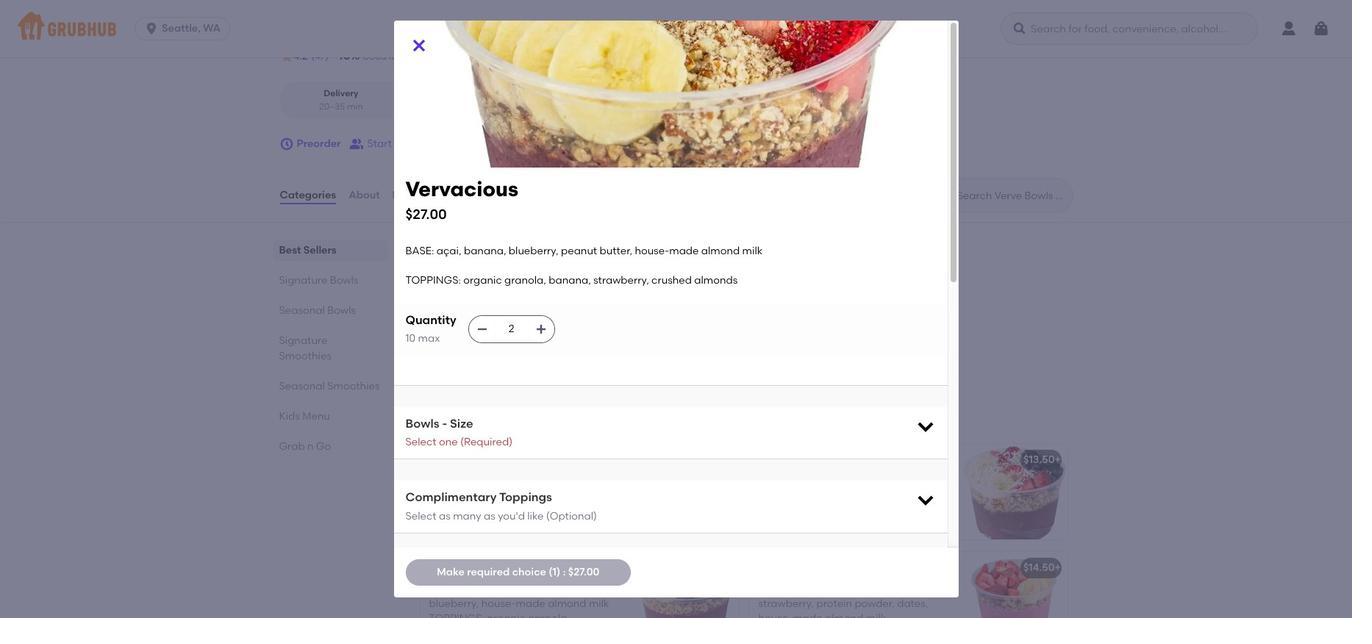 Task type: describe. For each thing, give the bounding box(es) containing it.
almond inside base: dragonfruit, banana, strawberry, protein powder, dates, house-made almond mi
[[825, 613, 864, 619]]

complimentary
[[406, 491, 497, 505]]

berry
[[429, 562, 456, 575]]

bowls up seasonal bowls
[[330, 274, 359, 287]]

organic inside the base: açai sorbet  toppings: organic granola, banana, strawberry, blueberry, honey, sweetened coconut
[[759, 490, 797, 502]]

bowls up the (required)
[[497, 410, 542, 428]]

$13.50 + for base: açai sorbet  toppings: organic granola, banana, strawberry, blueberry, honey, sweetened coconut
[[1024, 454, 1061, 467]]

delivery
[[324, 88, 359, 99]]

sorbet
[[815, 475, 847, 487]]

courtyard
[[564, 28, 615, 41]]

toppings: down the input item quantity "number field"
[[450, 349, 506, 361]]

yum
[[458, 562, 480, 575]]

4.2
[[294, 50, 308, 63]]

start group order
[[367, 137, 454, 150]]

reviews button
[[392, 169, 434, 222]]

+ for the vervacious image to the top
[[727, 295, 733, 308]]

bowls - size select one (required)
[[406, 417, 513, 449]]

base: inside base: açai, banana, blueberry, peanut butter, house-made almond milk toppings: organic granola, banana, strawberry, crushed almonds
[[406, 245, 434, 257]]

(206) 422-1319 button
[[626, 28, 694, 43]]

blueberry, right the input item quantity "number field"
[[531, 319, 581, 332]]

açai, inside base: açai, banana, strawberry, blueberry, house-made almond milk toppings: organic granol
[[460, 583, 485, 596]]

1 vertical spatial $27.00
[[568, 566, 600, 579]]

best seller
[[438, 439, 483, 450]]

butter, inside base: açai, banana, blueberry, peanut butter, house-made almond milk toppings: organic granola, banana, strawberry, crushed almonds
[[600, 245, 633, 257]]

seattle, wa
[[162, 22, 221, 35]]

quantity 10 max
[[406, 313, 457, 345]]

base: açai, banana, blueberry, peanut butter, house-made almond milk toppings: organic granola, banana, strawberry, crushed almonds
[[406, 245, 763, 287]]

berry yum image
[[628, 553, 738, 619]]

2 as from the left
[[484, 510, 496, 523]]

smoothies for signature
[[279, 350, 332, 363]]

peanut inside base: açai, banana, blueberry, peanut butter, house-made almond milk toppings: organic granola, banana, strawberry, crushed almonds
[[561, 245, 597, 257]]

açai, right quantity 10 max
[[459, 319, 484, 332]]

dragonfruit,
[[790, 583, 849, 596]]

$14.50
[[1024, 562, 1055, 575]]

like
[[528, 510, 544, 523]]

preorder button
[[279, 131, 341, 157]]

min for delivery 20–35 min
[[347, 101, 363, 112]]

0 vertical spatial vervacious image
[[629, 286, 740, 381]]

made inside base: dragonfruit, banana, strawberry, protein powder, dates, house-made almond mi
[[793, 613, 823, 619]]

banana, inside the base: açai sorbet  toppings: organic granola, banana, strawberry, blueberry, honey, sweetened coconut
[[844, 490, 886, 502]]

+ for verve bowl image at bottom
[[1055, 454, 1061, 467]]

best for best sellers
[[279, 244, 301, 257]]

(optional)
[[546, 510, 597, 523]]

food
[[389, 51, 408, 62]]

(1)
[[549, 566, 561, 579]]

milk inside base: açai, banana, strawberry, blueberry, house-made almond milk toppings: organic granol
[[589, 598, 609, 611]]

make required choice (1) : $27.00
[[437, 566, 600, 579]]

min for pickup 10–20 min
[[492, 101, 508, 112]]

organic inside base: açai, banana, blueberry, peanut butter, house-made almond milk toppings: organic granola, banana, strawberry, crushed almonds
[[464, 275, 502, 287]]

one
[[439, 436, 458, 449]]

-
[[442, 417, 447, 431]]

bowl
[[790, 454, 814, 467]]

1 vertical spatial crushed
[[531, 364, 571, 376]]

delivery
[[481, 51, 514, 62]]

vervacious $27.00
[[406, 177, 519, 223]]

79
[[420, 50, 432, 63]]

delivery 20–35 min
[[319, 88, 363, 112]]

house- inside base: açai, banana, strawberry, blueberry, house-made almond milk toppings: organic granol
[[482, 598, 516, 611]]

svg image inside 'preorder' "button"
[[279, 137, 294, 152]]

coconut
[[816, 520, 857, 532]]

svg image inside the seattle, wa button
[[144, 21, 159, 36]]

organic inside base: açai, banana, strawberry, blueberry, house-made almond milk toppings: organic granol
[[487, 613, 526, 619]]

categories button
[[279, 169, 337, 222]]

sellers for best sellers most ordered on grubhub
[[455, 241, 506, 259]]

seattle, wa button
[[135, 17, 236, 40]]

toppings: down complimentary
[[452, 508, 507, 520]]

seasonal for seasonal smoothies
[[279, 380, 325, 393]]

max
[[418, 333, 440, 345]]

best for best seller
[[438, 439, 457, 450]]

1319
[[675, 28, 694, 41]]

blueberry, inside base: açai, banana, strawberry, blueberry, house-made almond milk toppings: organic granol
[[429, 598, 479, 611]]

select inside the complimentary toppings select as many as you'd like (optional)
[[406, 510, 437, 523]]

suite
[[395, 28, 420, 41]]

2 vertical spatial signature
[[417, 410, 493, 428]]

about button
[[348, 169, 381, 222]]

best sellers most ordered on grubhub
[[417, 241, 546, 274]]

powder,
[[855, 598, 895, 611]]

96
[[338, 50, 350, 63]]

0 horizontal spatial signature bowls
[[279, 274, 359, 287]]

on time delivery
[[444, 51, 514, 62]]

1 vertical spatial peanut
[[428, 334, 464, 346]]

smoothies for seasonal
[[327, 380, 380, 393]]

signature inside signature smoothies
[[279, 335, 328, 347]]

base: inside base: açai, banana, strawberry, blueberry, house-made almond milk toppings: organic granol
[[429, 583, 458, 596]]

good food
[[363, 51, 408, 62]]

0 vertical spatial vervacious
[[406, 177, 519, 202]]

toppings
[[499, 491, 552, 505]]

middle
[[432, 28, 466, 41]]

20–35
[[319, 101, 345, 112]]

2 vertical spatial vervacious
[[429, 457, 485, 470]]

715 east pine street suite k middle of pike motorworks courtyard button
[[297, 27, 616, 43]]

dates,
[[898, 598, 929, 611]]

•
[[619, 28, 623, 41]]

açai, up complimentary
[[460, 478, 485, 490]]

organic down toppings
[[510, 508, 548, 520]]

toppings: inside base: açai, banana, blueberry, peanut butter, house-made almond milk toppings: organic granola, banana, strawberry, crushed almonds
[[406, 275, 461, 287]]

0 vertical spatial order
[[585, 51, 608, 62]]

size
[[450, 417, 473, 431]]

verve
[[759, 454, 787, 467]]

kids
[[279, 411, 300, 423]]

açai
[[790, 475, 812, 487]]

:
[[563, 566, 566, 579]]

search icon image
[[934, 187, 952, 205]]

$27.00 inside vervacious $27.00
[[406, 206, 447, 223]]

quantity
[[406, 313, 457, 327]]

house- inside base: açai, banana, blueberry, peanut butter, house-made almond milk toppings: organic granola, banana, strawberry, crushed almonds
[[635, 245, 670, 257]]

base: açai, banana, strawberry, blueberry, house-made almond milk toppings: organic granol
[[429, 583, 609, 619]]

pickup
[[455, 88, 484, 99]]

almond inside base: açai, banana, blueberry, peanut butter, house-made almond milk toppings: organic granola, banana, strawberry, crushed almonds
[[702, 245, 740, 257]]

sweetened
[[759, 520, 813, 532]]

complimentary toppings select as many as you'd like (optional)
[[406, 491, 597, 523]]

toppings: inside the base: açai sorbet  toppings: organic granola, banana, strawberry, blueberry, honey, sweetened coconut
[[849, 475, 904, 487]]

715 east pine street suite k middle of pike motorworks courtyard • (206) 422-1319
[[298, 28, 694, 41]]

required
[[467, 566, 510, 579]]

grab n go
[[279, 441, 331, 453]]

east
[[315, 28, 337, 41]]

almonds inside base: açai, banana, blueberry, peanut butter, house-made almond milk toppings: organic granola, banana, strawberry, crushed almonds
[[695, 275, 738, 287]]

pike
[[481, 28, 501, 41]]

time
[[459, 51, 478, 62]]

made inside base: açai, banana, strawberry, blueberry, house-made almond milk toppings: organic granol
[[516, 598, 546, 611]]

preorder
[[297, 137, 341, 150]]

seasonal bowls
[[279, 305, 356, 317]]

(47)
[[311, 50, 329, 63]]

base: açai sorbet  toppings: organic granola, banana, strawberry, blueberry, honey, sweetened coconut
[[759, 475, 904, 532]]

kids menu
[[279, 411, 330, 423]]

select inside bowls - size select one (required)
[[406, 436, 437, 449]]

+ for beast mode image
[[1055, 562, 1061, 575]]

$13.50 for base: açai, banana, blueberry, peanut butter, house-made almond milk  toppings: organic granola, banana, strawberry, crushed almonds
[[696, 295, 727, 308]]

on
[[444, 51, 457, 62]]



Task type: vqa. For each thing, say whether or not it's contained in the screenshot.


Task type: locate. For each thing, give the bounding box(es) containing it.
house- inside base: dragonfruit, banana, strawberry, protein powder, dates, house-made almond mi
[[759, 613, 793, 619]]

$13.50
[[696, 295, 727, 308], [695, 454, 726, 467], [1024, 454, 1055, 467]]

1 vertical spatial signature
[[279, 335, 328, 347]]

1 horizontal spatial $27.00
[[568, 566, 600, 579]]

+
[[727, 295, 733, 308], [726, 454, 732, 467], [1055, 454, 1061, 467], [1055, 562, 1061, 575]]

1 vertical spatial select
[[406, 510, 437, 523]]

2 vertical spatial peanut
[[429, 493, 465, 505]]

toppings: down most
[[406, 275, 461, 287]]

toppings: down make
[[429, 613, 485, 619]]

about
[[349, 189, 380, 201]]

banana, inside base: açai, banana, strawberry, blueberry, house-made almond milk toppings: organic granol
[[488, 583, 530, 596]]

signature down the best sellers
[[279, 274, 328, 287]]

1 vertical spatial vervacious image
[[628, 445, 738, 540]]

seasonal
[[279, 305, 325, 317], [279, 380, 325, 393]]

order down the courtyard
[[585, 51, 608, 62]]

granola, inside base: açai, banana, blueberry, peanut butter, house-made almond milk toppings: organic granola, banana, strawberry, crushed almonds
[[505, 275, 546, 287]]

0 vertical spatial base: açai, banana, blueberry, peanut butter, house-made almond milk  toppings: organic granola, banana, strawberry, crushed almonds
[[428, 319, 607, 391]]

blueberry, down make
[[429, 598, 479, 611]]

strawberry, inside the base: açai sorbet  toppings: organic granola, banana, strawberry, blueberry, honey, sweetened coconut
[[759, 505, 814, 517]]

signature smoothies
[[279, 335, 332, 363]]

min down delivery
[[347, 101, 363, 112]]

order right group
[[427, 137, 454, 150]]

as left you'd
[[484, 510, 496, 523]]

1 seasonal from the top
[[279, 305, 325, 317]]

seasonal up signature smoothies
[[279, 305, 325, 317]]

main navigation navigation
[[0, 0, 1353, 57]]

1 vertical spatial smoothies
[[327, 380, 380, 393]]

granola, inside the base: açai sorbet  toppings: organic granola, banana, strawberry, blueberry, honey, sweetened coconut
[[800, 490, 842, 502]]

many
[[453, 510, 482, 523]]

1 vertical spatial almonds
[[428, 379, 471, 391]]

1 horizontal spatial signature bowls
[[417, 410, 542, 428]]

best for best sellers most ordered on grubhub
[[417, 241, 451, 259]]

1 horizontal spatial sellers
[[455, 241, 506, 259]]

0 horizontal spatial min
[[347, 101, 363, 112]]

select left one
[[406, 436, 437, 449]]

Input item quantity number field
[[496, 316, 528, 343]]

açai, up the ordered
[[437, 245, 462, 257]]

0 horizontal spatial order
[[427, 137, 454, 150]]

berry yum
[[429, 562, 480, 575]]

1 horizontal spatial order
[[585, 51, 608, 62]]

street
[[363, 28, 393, 41]]

vervacious image
[[629, 286, 740, 381], [628, 445, 738, 540]]

1 min from the left
[[347, 101, 363, 112]]

1 vertical spatial butter,
[[466, 334, 499, 346]]

1 vertical spatial vervacious
[[428, 298, 483, 311]]

base: left dragonfruit,
[[759, 583, 787, 596]]

option group
[[279, 82, 531, 119]]

min inside delivery 20–35 min
[[347, 101, 363, 112]]

on
[[486, 261, 499, 274]]

wa
[[203, 22, 221, 35]]

2 vertical spatial crushed
[[532, 523, 572, 535]]

signature bowls up seasonal bowls
[[279, 274, 359, 287]]

seasonal up kids menu
[[279, 380, 325, 393]]

0 vertical spatial butter,
[[600, 245, 633, 257]]

blueberry, up "coconut"
[[817, 505, 867, 517]]

correct order
[[550, 51, 608, 62]]

best down -
[[438, 439, 457, 450]]

0 vertical spatial almonds
[[695, 275, 738, 287]]

option group containing delivery 20–35 min
[[279, 82, 531, 119]]

0 horizontal spatial sellers
[[304, 244, 337, 257]]

1 vertical spatial signature bowls
[[417, 410, 542, 428]]

butter,
[[600, 245, 633, 257], [466, 334, 499, 346], [468, 493, 501, 505]]

smoothies up seasonal smoothies
[[279, 350, 332, 363]]

verve bowl image
[[957, 445, 1068, 540]]

base: down make
[[429, 583, 458, 596]]

bowls up signature smoothies
[[327, 305, 356, 317]]

blueberry, up toppings
[[532, 478, 582, 490]]

menu
[[303, 411, 330, 423]]

signature
[[279, 274, 328, 287], [279, 335, 328, 347], [417, 410, 493, 428]]

star icon image
[[279, 49, 294, 64]]

0 vertical spatial peanut
[[561, 245, 597, 257]]

0 vertical spatial seasonal
[[279, 305, 325, 317]]

2 min from the left
[[492, 101, 508, 112]]

sellers down categories button at the top
[[304, 244, 337, 257]]

base: dragonfruit, banana, strawberry, protein powder, dates, house-made almond mi
[[759, 583, 929, 619]]

(206)
[[626, 28, 651, 41]]

0 vertical spatial signature bowls
[[279, 274, 359, 287]]

organic
[[464, 275, 502, 287], [508, 349, 547, 361], [759, 490, 797, 502], [510, 508, 548, 520], [487, 613, 526, 619]]

seasonal smoothies
[[279, 380, 380, 393]]

toppings:
[[406, 275, 461, 287], [450, 349, 506, 361], [849, 475, 904, 487], [452, 508, 507, 520], [429, 613, 485, 619]]

start group order button
[[350, 131, 454, 157]]

banana,
[[464, 245, 506, 257], [549, 275, 591, 287], [486, 319, 529, 332], [428, 364, 470, 376], [488, 478, 530, 490], [844, 490, 886, 502], [429, 523, 472, 535], [488, 583, 530, 596], [852, 583, 894, 596]]

0 vertical spatial smoothies
[[279, 350, 332, 363]]

signature down seasonal bowls
[[279, 335, 328, 347]]

1 select from the top
[[406, 436, 437, 449]]

1 vertical spatial base: açai, banana, blueberry, peanut butter, house-made almond milk  toppings: organic granola, banana, strawberry, crushed almonds
[[429, 478, 608, 550]]

people icon image
[[350, 137, 364, 152]]

motorworks
[[503, 28, 561, 41]]

0 horizontal spatial as
[[439, 510, 451, 523]]

min
[[347, 101, 363, 112], [492, 101, 508, 112]]

seattle,
[[162, 22, 201, 35]]

blueberry, inside the base: açai sorbet  toppings: organic granola, banana, strawberry, blueberry, honey, sweetened coconut
[[817, 505, 867, 517]]

min inside pickup 10–20 min
[[492, 101, 508, 112]]

beast mode image
[[957, 553, 1068, 619]]

pine
[[339, 28, 361, 41]]

select down complimentary
[[406, 510, 437, 523]]

strawberry, inside base: dragonfruit, banana, strawberry, protein powder, dates, house-made almond mi
[[759, 598, 814, 611]]

order inside "button"
[[427, 137, 454, 150]]

crushed inside base: açai, banana, blueberry, peanut butter, house-made almond milk toppings: organic granola, banana, strawberry, crushed almonds
[[652, 275, 692, 287]]

strawberry, inside base: açai, banana, strawberry, blueberry, house-made almond milk toppings: organic granol
[[532, 583, 588, 596]]

blueberry, inside base: açai, banana, blueberry, peanut butter, house-made almond milk toppings: organic granola, banana, strawberry, crushed almonds
[[509, 245, 559, 257]]

correct
[[550, 51, 583, 62]]

1 vertical spatial seasonal
[[279, 380, 325, 393]]

go
[[316, 441, 331, 453]]

$14.50 +
[[1024, 562, 1061, 575]]

10–20
[[466, 101, 490, 112]]

toppings: inside base: açai, banana, strawberry, blueberry, house-made almond milk toppings: organic granol
[[429, 613, 485, 619]]

protein
[[817, 598, 853, 611]]

base: up complimentary
[[429, 478, 458, 490]]

toppings: up honey,
[[849, 475, 904, 487]]

$13.50 +
[[696, 295, 733, 308], [695, 454, 732, 467], [1024, 454, 1061, 467]]

0 vertical spatial signature
[[279, 274, 328, 287]]

almond inside base: açai, banana, strawberry, blueberry, house-made almond milk toppings: organic granol
[[548, 598, 587, 611]]

vervacious up quantity
[[428, 298, 483, 311]]

best up most
[[417, 241, 451, 259]]

banana, inside base: dragonfruit, banana, strawberry, protein powder, dates, house-made almond mi
[[852, 583, 894, 596]]

$27.00 right :
[[568, 566, 600, 579]]

(required)
[[460, 436, 513, 449]]

seasonal for seasonal bowls
[[279, 305, 325, 317]]

$27.00 down reviews
[[406, 206, 447, 223]]

strawberry,
[[594, 275, 649, 287], [473, 364, 528, 376], [759, 505, 814, 517], [474, 523, 530, 535], [532, 583, 588, 596], [759, 598, 814, 611]]

base: up most
[[406, 245, 434, 257]]

granola,
[[505, 275, 546, 287], [549, 349, 591, 361], [800, 490, 842, 502], [551, 508, 593, 520]]

svg image
[[1313, 20, 1331, 38]]

10
[[406, 333, 416, 345]]

vervacious down start group order
[[406, 177, 519, 202]]

milk inside base: açai, banana, blueberry, peanut butter, house-made almond milk toppings: organic granola, banana, strawberry, crushed almonds
[[743, 245, 763, 257]]

select
[[406, 436, 437, 449], [406, 510, 437, 523]]

base: inside the base: açai sorbet  toppings: organic granola, banana, strawberry, blueberry, honey, sweetened coconut
[[759, 475, 787, 487]]

93
[[525, 50, 538, 63]]

categories
[[280, 189, 336, 201]]

base: inside base: dragonfruit, banana, strawberry, protein powder, dates, house-made almond mi
[[759, 583, 787, 596]]

0 vertical spatial $27.00
[[406, 206, 447, 223]]

sellers for best sellers
[[304, 244, 337, 257]]

açai, inside base: açai, banana, blueberry, peanut butter, house-made almond milk toppings: organic granola, banana, strawberry, crushed almonds
[[437, 245, 462, 257]]

0 vertical spatial crushed
[[652, 275, 692, 287]]

vervacious down the best seller
[[429, 457, 485, 470]]

bowls left -
[[406, 417, 440, 431]]

1 vertical spatial order
[[427, 137, 454, 150]]

organic down the input item quantity "number field"
[[508, 349, 547, 361]]

blueberry,
[[509, 245, 559, 257], [531, 319, 581, 332], [532, 478, 582, 490], [817, 505, 867, 517], [429, 598, 479, 611]]

signature bowls up the (required)
[[417, 410, 542, 428]]

$13.50 for base: açai sorbet  toppings: organic granola, banana, strawberry, blueberry, honey, sweetened coconut
[[1024, 454, 1055, 467]]

base: down the verve
[[759, 475, 787, 487]]

as
[[439, 510, 451, 523], [484, 510, 496, 523]]

strawberry, inside base: açai, banana, blueberry, peanut butter, house-made almond milk toppings: organic granola, banana, strawberry, crushed almonds
[[594, 275, 649, 287]]

sellers
[[455, 241, 506, 259], [304, 244, 337, 257]]

svg image
[[144, 21, 159, 36], [1013, 21, 1028, 36], [410, 37, 428, 54], [279, 137, 294, 152], [476, 324, 488, 336], [535, 324, 547, 336], [916, 416, 936, 437], [916, 490, 936, 511]]

bowls inside bowls - size select one (required)
[[406, 417, 440, 431]]

reviews
[[393, 189, 433, 201]]

0 vertical spatial select
[[406, 436, 437, 449]]

good
[[363, 51, 387, 62]]

0 horizontal spatial $27.00
[[406, 206, 447, 223]]

grab
[[279, 441, 305, 453]]

n
[[307, 441, 314, 453]]

verve bowl
[[759, 454, 814, 467]]

organic down make required choice (1) : $27.00
[[487, 613, 526, 619]]

2 vertical spatial butter,
[[468, 493, 501, 505]]

smoothies
[[279, 350, 332, 363], [327, 380, 380, 393]]

organic down açai
[[759, 490, 797, 502]]

1 as from the left
[[439, 510, 451, 523]]

bowls
[[330, 274, 359, 287], [327, 305, 356, 317], [497, 410, 542, 428], [406, 417, 440, 431]]

sellers up on
[[455, 241, 506, 259]]

2 select from the top
[[406, 510, 437, 523]]

715
[[298, 28, 313, 41]]

smoothies up menu
[[327, 380, 380, 393]]

açai, down yum
[[460, 583, 485, 596]]

Search Verve Bowls - Capitol Hill search field
[[956, 189, 1069, 203]]

made inside base: açai, banana, blueberry, peanut butter, house-made almond milk toppings: organic granola, banana, strawberry, crushed almonds
[[670, 245, 699, 257]]

sellers inside best sellers most ordered on grubhub
[[455, 241, 506, 259]]

of
[[468, 28, 478, 41]]

blueberry, up grubhub
[[509, 245, 559, 257]]

min right 10–20
[[492, 101, 508, 112]]

2 seasonal from the top
[[279, 380, 325, 393]]

best sellers
[[279, 244, 337, 257]]

organic down on
[[464, 275, 502, 287]]

base: up max
[[428, 319, 456, 332]]

best
[[417, 241, 451, 259], [279, 244, 301, 257], [438, 439, 457, 450]]

açai,
[[437, 245, 462, 257], [459, 319, 484, 332], [460, 478, 485, 490], [460, 583, 485, 596]]

$13.50 + for base: açai, banana, blueberry, peanut butter, house-made almond milk  toppings: organic granola, banana, strawberry, crushed almonds
[[696, 295, 733, 308]]

you'd
[[498, 510, 525, 523]]

order
[[585, 51, 608, 62], [427, 137, 454, 150]]

best inside best sellers most ordered on grubhub
[[417, 241, 451, 259]]

make
[[437, 566, 465, 579]]

2 vertical spatial almonds
[[429, 538, 473, 550]]

as down complimentary
[[439, 510, 451, 523]]

1 horizontal spatial as
[[484, 510, 496, 523]]

422-
[[653, 28, 675, 41]]

signature up one
[[417, 410, 493, 428]]

most
[[417, 261, 442, 274]]

1 horizontal spatial min
[[492, 101, 508, 112]]

grubhub
[[501, 261, 546, 274]]

seller
[[459, 439, 483, 450]]

best down categories button at the top
[[279, 244, 301, 257]]



